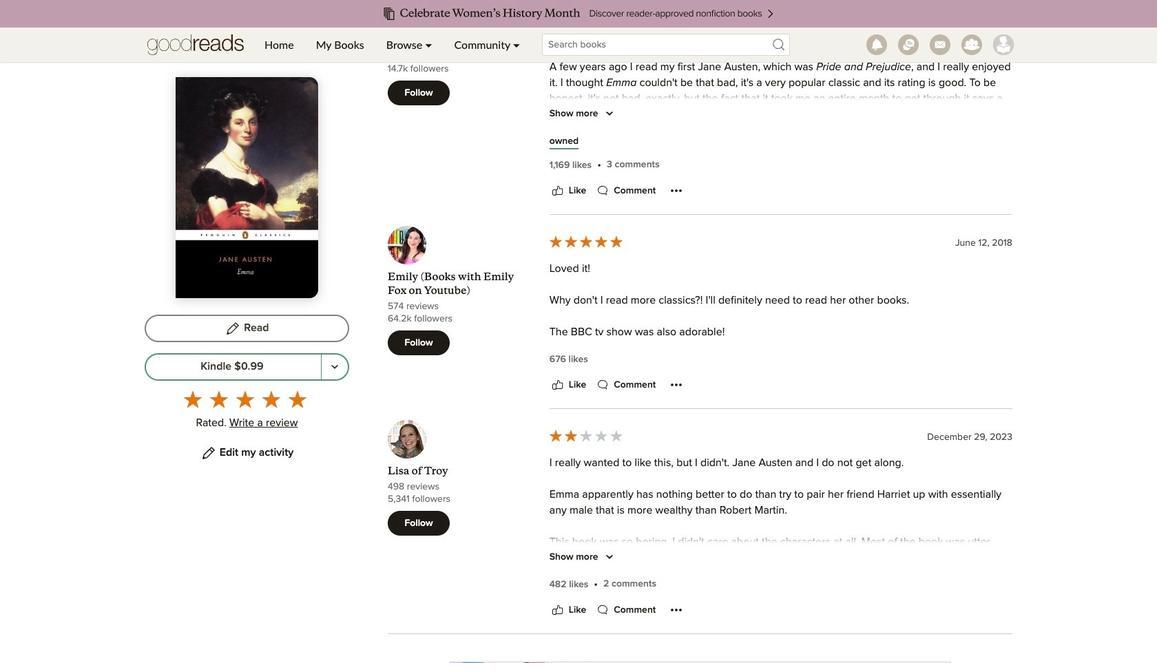 Task type: vqa. For each thing, say whether or not it's contained in the screenshot.
Rate 3 out of 5 icon
yes



Task type: locate. For each thing, give the bounding box(es) containing it.
rate 2 out of 5 image
[[210, 390, 228, 408]]

rating 5 out of 5 image
[[548, 234, 624, 249]]

celebrate women's history month with new nonfiction image
[[28, 0, 1130, 28]]

review by lisa of troy element
[[388, 420, 1012, 663]]

rate 4 out of 5 image
[[262, 390, 280, 408]]

home image
[[147, 28, 244, 62]]

rating 2 out of 5 image
[[548, 428, 624, 443]]

advertisement element
[[449, 662, 951, 663]]

None search field
[[531, 34, 801, 56]]

Search by book title or ISBN text field
[[542, 34, 790, 56]]

review by emily (books with emily fox on youtube) element
[[388, 226, 1012, 420]]

review by kai spellmeier element
[[388, 0, 1012, 663]]



Task type: describe. For each thing, give the bounding box(es) containing it.
profile image for emily (books with emily fox on youtube). image
[[388, 226, 426, 264]]

rate 5 out of 5 image
[[288, 390, 306, 408]]

rate 3 out of 5 image
[[236, 390, 254, 408]]

rate this book element
[[145, 386, 349, 434]]

profile image for lisa of troy. image
[[388, 420, 426, 459]]

rate 1 out of 5 image
[[184, 390, 201, 408]]

goodreads author image
[[419, 38, 428, 48]]

rating 5 out of 5 group
[[179, 386, 310, 412]]



